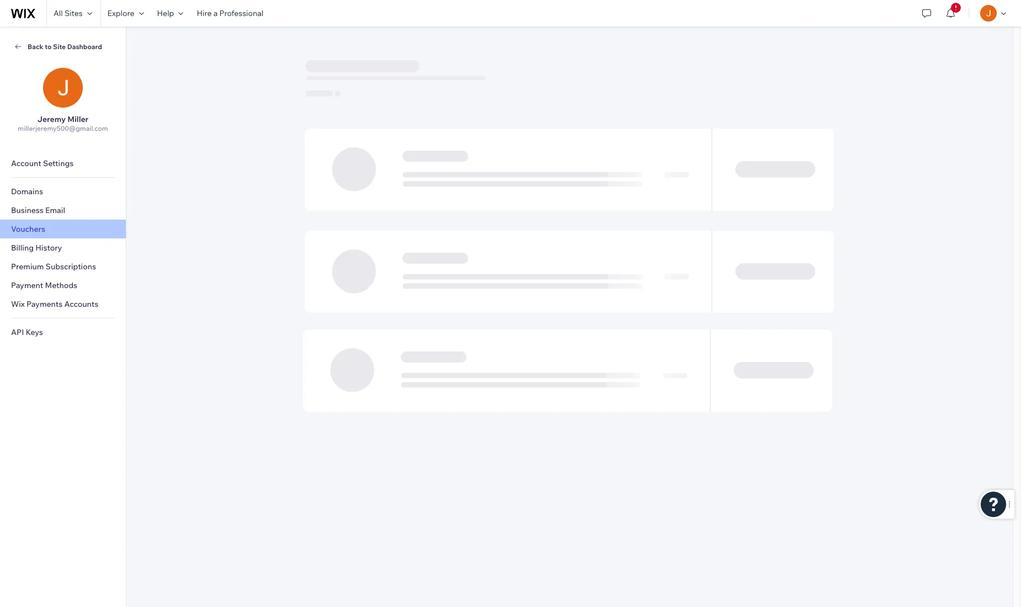 Task type: locate. For each thing, give the bounding box(es) containing it.
help button
[[150, 0, 190, 27]]

premium subscriptions
[[11, 262, 96, 272]]

payment methods link
[[0, 276, 126, 295]]

domains link
[[0, 182, 126, 201]]

millerjeremy500@gmail.com
[[18, 124, 108, 133]]

jeremy
[[37, 114, 66, 124]]

help
[[157, 8, 174, 18]]

account
[[11, 158, 41, 168]]

miller
[[67, 114, 88, 124]]

back to site dashboard link
[[13, 41, 113, 51]]

dashboard
[[67, 42, 102, 51]]

all
[[54, 8, 63, 18]]

payment
[[11, 281, 43, 290]]

billing history
[[11, 243, 62, 253]]

accounts
[[64, 299, 98, 309]]

business email
[[11, 205, 65, 215]]

hire a professional link
[[190, 0, 270, 27]]

account settings link
[[0, 154, 126, 173]]

vouchers link
[[0, 220, 126, 239]]

a
[[213, 8, 218, 18]]

premium subscriptions link
[[0, 257, 126, 276]]

premium
[[11, 262, 44, 272]]

professional
[[219, 8, 264, 18]]

settings
[[43, 158, 74, 168]]

sites
[[65, 8, 83, 18]]



Task type: vqa. For each thing, say whether or not it's contained in the screenshot.
an inside alerts get an email alert when there's a significant change in key stats, or create your own custom alert.
no



Task type: describe. For each thing, give the bounding box(es) containing it.
email
[[45, 205, 65, 215]]

api keys link
[[0, 323, 126, 342]]

all sites
[[54, 8, 83, 18]]

api keys
[[11, 327, 43, 337]]

hire
[[197, 8, 212, 18]]

domains
[[11, 187, 43, 197]]

site
[[53, 42, 66, 51]]

back to site dashboard
[[28, 42, 102, 51]]

account settings
[[11, 158, 74, 168]]

api
[[11, 327, 24, 337]]

explore
[[107, 8, 134, 18]]

sidebar element
[[0, 27, 126, 607]]

business email link
[[0, 201, 126, 220]]

wix payments accounts
[[11, 299, 98, 309]]

business
[[11, 205, 44, 215]]

jeremy miller millerjeremy500@gmail.com
[[18, 114, 108, 133]]

billing
[[11, 243, 34, 253]]

billing history link
[[0, 239, 126, 257]]

history
[[35, 243, 62, 253]]

payments
[[27, 299, 63, 309]]

methods
[[45, 281, 77, 290]]

subscriptions
[[46, 262, 96, 272]]

keys
[[26, 327, 43, 337]]

wix payments accounts link
[[0, 295, 126, 314]]

back
[[28, 42, 43, 51]]

payment methods
[[11, 281, 77, 290]]

wix
[[11, 299, 25, 309]]

vouchers
[[11, 224, 45, 234]]

to
[[45, 42, 52, 51]]

hire a professional
[[197, 8, 264, 18]]



